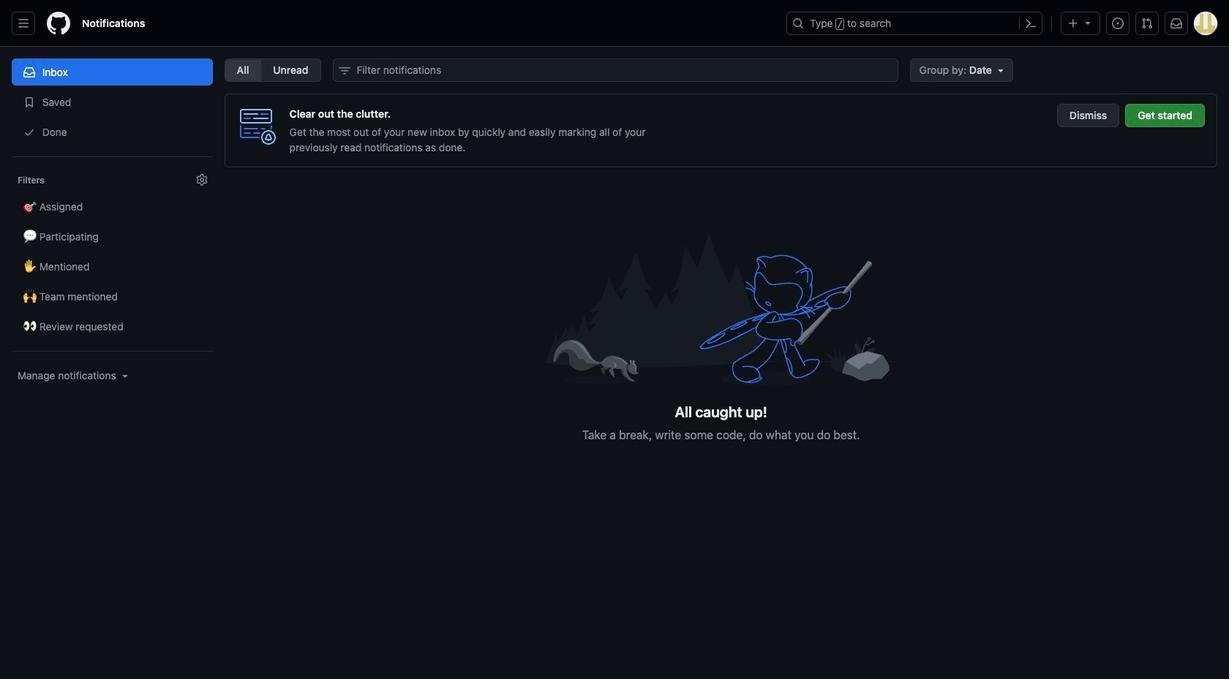 Task type: vqa. For each thing, say whether or not it's contained in the screenshot.
triangle down icon to the bottom
yes



Task type: locate. For each thing, give the bounding box(es) containing it.
issue opened image
[[1112, 18, 1124, 29]]

inbox image
[[23, 67, 35, 78]]

1 horizontal spatial triangle down image
[[1082, 17, 1094, 29]]

1 vertical spatial triangle down image
[[119, 370, 131, 382]]

0 horizontal spatial triangle down image
[[119, 370, 131, 382]]

notifications element
[[12, 47, 213, 504]]

triangle down image
[[995, 64, 1007, 76]]

triangle down image
[[1082, 17, 1094, 29], [119, 370, 131, 382]]

homepage image
[[47, 12, 70, 35]]

None search field
[[333, 59, 898, 82]]

filter image
[[338, 65, 350, 77]]



Task type: describe. For each thing, give the bounding box(es) containing it.
bookmark image
[[23, 97, 35, 108]]

notifications image
[[1171, 18, 1183, 29]]

git pull request image
[[1142, 18, 1153, 29]]

command palette image
[[1025, 18, 1037, 29]]

Filter notifications text field
[[333, 59, 898, 82]]

check image
[[23, 127, 35, 138]]

inbox zero image
[[545, 226, 897, 392]]

customize filters image
[[196, 174, 208, 186]]

plus image
[[1068, 18, 1079, 29]]

0 vertical spatial triangle down image
[[1082, 17, 1094, 29]]



